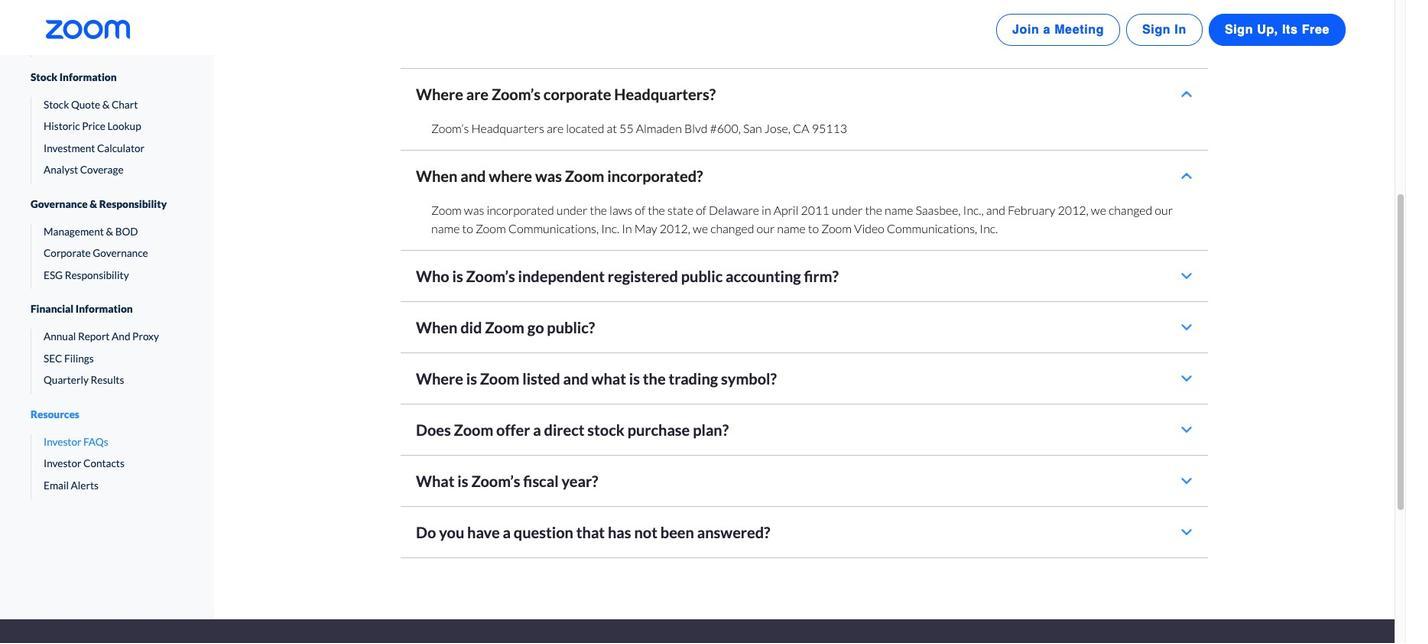 Task type: locate. For each thing, give the bounding box(es) containing it.
1 horizontal spatial was
[[535, 167, 562, 185]]

is for where is zoom listed and what is the trading symbol?
[[466, 370, 477, 388]]

sign in link
[[1127, 14, 1203, 46]]

0 horizontal spatial communications,
[[508, 221, 599, 236]]

results
[[91, 374, 124, 387]]

information up quote
[[59, 71, 117, 83]]

quarterly results
[[44, 374, 124, 387]]

annual report and proxy link
[[31, 330, 184, 345]]

investment calculator link
[[31, 141, 184, 156]]

join a meeting
[[1013, 23, 1104, 37]]

1 vertical spatial information
[[76, 303, 133, 315]]

quarterly
[[44, 374, 89, 387]]

0 horizontal spatial governance
[[31, 198, 88, 210]]

1 vertical spatial when
[[416, 318, 458, 337]]

when did zoom go public?
[[416, 318, 595, 337]]

esg
[[44, 269, 63, 282]]

what
[[416, 472, 455, 491]]

55
[[620, 121, 634, 136]]

2012, down state
[[660, 221, 691, 236]]

of
[[635, 203, 646, 217], [696, 203, 707, 217]]

stock
[[31, 71, 57, 83], [44, 99, 69, 111]]

1 where from the top
[[416, 85, 463, 104]]

public
[[681, 267, 723, 286]]

2 to from the left
[[808, 221, 819, 236]]

0 horizontal spatial sign
[[1143, 23, 1171, 37]]

who is zoom's independent registered public accounting firm?
[[416, 267, 839, 286]]

are left located
[[547, 121, 564, 136]]

management & bod link
[[31, 224, 184, 240]]

we right february
[[1091, 203, 1107, 217]]

investor contacts link
[[31, 456, 184, 472]]

0 horizontal spatial to
[[462, 221, 473, 236]]

1 horizontal spatial sign
[[1225, 23, 1254, 37]]

0 vertical spatial our
[[1155, 203, 1173, 217]]

san
[[743, 121, 762, 136]]

0 horizontal spatial in
[[622, 221, 632, 236]]

0 horizontal spatial inc.
[[601, 221, 620, 236]]

1 horizontal spatial to
[[808, 221, 819, 236]]

zoom's up headquarters at the left of the page
[[492, 85, 541, 104]]

headquarters?
[[614, 85, 716, 104]]

1 investor from the top
[[44, 436, 81, 448]]

to
[[462, 221, 473, 236], [808, 221, 819, 236]]

quarterly results link
[[31, 373, 184, 389]]

accounting
[[726, 267, 801, 286]]

zoom's for who
[[466, 267, 515, 286]]

2012, right february
[[1058, 203, 1089, 217]]

1 vertical spatial are
[[547, 121, 564, 136]]

not
[[634, 523, 658, 542]]

zoom down incorporated
[[476, 221, 506, 236]]

2 horizontal spatial a
[[1044, 23, 1051, 37]]

0 vertical spatial governance
[[31, 198, 88, 210]]

0 horizontal spatial name
[[431, 221, 460, 236]]

and left where
[[461, 167, 486, 185]]

1 vertical spatial &
[[90, 198, 97, 210]]

stock information link
[[31, 57, 184, 97]]

a
[[1044, 23, 1051, 37], [533, 421, 541, 439], [503, 523, 511, 542]]

governance up management at the left
[[31, 198, 88, 210]]

investor faqs
[[44, 436, 108, 448]]

zoom's for where
[[492, 85, 541, 104]]

investor contacts
[[44, 458, 125, 470]]

report
[[78, 331, 110, 343]]

zoom video communications, inc. logo image
[[46, 20, 130, 39]]

our
[[1155, 203, 1173, 217], [757, 221, 775, 236]]

quote
[[71, 99, 100, 111]]

2 inc. from the left
[[980, 221, 998, 236]]

0 vertical spatial information
[[59, 71, 117, 83]]

responsibility up bod
[[99, 198, 167, 210]]

when left where
[[416, 167, 458, 185]]

esg responsibility
[[44, 269, 129, 282]]

financial information
[[31, 303, 133, 315]]

sign for sign up, its free
[[1225, 23, 1254, 37]]

stock up historic
[[44, 99, 69, 111]]

1 vertical spatial responsibility
[[65, 269, 129, 282]]

sign up, its free
[[1225, 23, 1330, 37]]

0 vertical spatial when
[[416, 167, 458, 185]]

2 when from the top
[[416, 318, 458, 337]]

& for management
[[106, 226, 113, 238]]

name
[[885, 203, 913, 217], [431, 221, 460, 236], [777, 221, 806, 236]]

& up management & bod
[[90, 198, 97, 210]]

zoom's left fiscal
[[471, 472, 520, 491]]

responsibility
[[99, 198, 167, 210], [65, 269, 129, 282]]

2 investor from the top
[[44, 458, 81, 470]]

0 vertical spatial a
[[1044, 23, 1051, 37]]

jose,
[[765, 121, 791, 136]]

and
[[461, 167, 486, 185], [986, 203, 1006, 217], [112, 331, 130, 343], [563, 370, 589, 388]]

when for when did zoom go public?
[[416, 318, 458, 337]]

1 vertical spatial 2012,
[[660, 221, 691, 236]]

has
[[608, 523, 631, 542]]

1 horizontal spatial communications,
[[887, 221, 978, 236]]

laws
[[610, 203, 633, 217]]

do you have a question that has not been answered?
[[416, 523, 771, 542]]

free
[[1302, 23, 1330, 37]]

zoom down the 2011
[[822, 221, 852, 236]]

where
[[416, 85, 463, 104], [416, 370, 463, 388]]

2011
[[801, 203, 830, 217]]

lookup
[[108, 121, 141, 133]]

when
[[416, 167, 458, 185], [416, 318, 458, 337]]

a right offer
[[533, 421, 541, 439]]

inc.
[[601, 221, 620, 236], [980, 221, 998, 236]]

and right inc.,
[[986, 203, 1006, 217]]

1 vertical spatial our
[[757, 221, 775, 236]]

where are zoom's corporate headquarters?
[[416, 85, 716, 104]]

0 vertical spatial where
[[416, 85, 463, 104]]

1 horizontal spatial our
[[1155, 203, 1173, 217]]

communications, down incorporated
[[508, 221, 599, 236]]

1 vertical spatial governance
[[93, 248, 148, 260]]

we
[[1091, 203, 1107, 217], [693, 221, 708, 236]]

stock quote & chart link
[[31, 97, 184, 113]]

sec filings link
[[31, 351, 184, 367]]

at
[[607, 121, 617, 136]]

join a meeting link
[[997, 14, 1121, 46]]

2 where from the top
[[416, 370, 463, 388]]

inc. down inc.,
[[980, 221, 998, 236]]

1 horizontal spatial 2012,
[[1058, 203, 1089, 217]]

1 vertical spatial in
[[622, 221, 632, 236]]

1 horizontal spatial inc.
[[980, 221, 998, 236]]

what is zoom's fiscal year?
[[416, 472, 598, 491]]

investor down resources
[[44, 436, 81, 448]]

plan?
[[693, 421, 729, 439]]

2 horizontal spatial name
[[885, 203, 913, 217]]

meeting
[[1055, 23, 1104, 37]]

0 horizontal spatial 2012,
[[660, 221, 691, 236]]

in
[[762, 203, 771, 217]]

of right state
[[696, 203, 707, 217]]

february
[[1008, 203, 1056, 217]]

1 vertical spatial where
[[416, 370, 463, 388]]

2 of from the left
[[696, 203, 707, 217]]

information up annual report and proxy
[[76, 303, 133, 315]]

2 communications, from the left
[[887, 221, 978, 236]]

stock for stock quote & chart
[[44, 99, 69, 111]]

coverage
[[80, 164, 124, 176]]

1 vertical spatial changed
[[711, 221, 755, 236]]

april
[[774, 203, 799, 217]]

under up video
[[832, 203, 863, 217]]

and left what
[[563, 370, 589, 388]]

1 horizontal spatial changed
[[1109, 203, 1153, 217]]

we down state
[[693, 221, 708, 236]]

responsibility down corporate governance
[[65, 269, 129, 282]]

1 horizontal spatial governance
[[93, 248, 148, 260]]

where for where is zoom listed and what is the trading symbol?
[[416, 370, 463, 388]]

zoom's left headquarters at the left of the page
[[431, 121, 469, 136]]

are
[[466, 85, 489, 104], [547, 121, 564, 136]]

management
[[44, 226, 104, 238]]

governance
[[31, 198, 88, 210], [93, 248, 148, 260]]

communications, down the saasbee,
[[887, 221, 978, 236]]

when left did
[[416, 318, 458, 337]]

financial information link
[[31, 289, 184, 330]]

1 horizontal spatial are
[[547, 121, 564, 136]]

0 horizontal spatial under
[[557, 203, 588, 217]]

under down when and where was zoom incorporated?
[[557, 203, 588, 217]]

inc. down laws
[[601, 221, 620, 236]]

0 vertical spatial responsibility
[[99, 198, 167, 210]]

1 sign from the left
[[1143, 23, 1171, 37]]

1 horizontal spatial under
[[832, 203, 863, 217]]

a right have
[[503, 523, 511, 542]]

annual
[[44, 331, 76, 343]]

1 under from the left
[[557, 203, 588, 217]]

corporate governance
[[44, 248, 148, 260]]

2 sign from the left
[[1225, 23, 1254, 37]]

of right laws
[[635, 203, 646, 217]]

0 vertical spatial we
[[1091, 203, 1107, 217]]

contacts
[[83, 458, 125, 470]]

1 horizontal spatial name
[[777, 221, 806, 236]]

0 horizontal spatial changed
[[711, 221, 755, 236]]

sign
[[1143, 23, 1171, 37], [1225, 23, 1254, 37]]

1 horizontal spatial a
[[533, 421, 541, 439]]

2 vertical spatial &
[[106, 226, 113, 238]]

stock for stock information
[[31, 71, 57, 83]]

& left the chart
[[102, 99, 110, 111]]

under
[[557, 203, 588, 217], [832, 203, 863, 217]]

0 horizontal spatial was
[[464, 203, 484, 217]]

stock down "events"
[[31, 71, 57, 83]]

name left the saasbee,
[[885, 203, 913, 217]]

governance down bod
[[93, 248, 148, 260]]

1 vertical spatial stock
[[44, 99, 69, 111]]

name up who
[[431, 221, 460, 236]]

when and where was zoom incorporated?
[[416, 167, 703, 185]]

name down april
[[777, 221, 806, 236]]

are up headquarters at the left of the page
[[466, 85, 489, 104]]

0 horizontal spatial we
[[693, 221, 708, 236]]

1 horizontal spatial of
[[696, 203, 707, 217]]

analyst
[[44, 164, 78, 176]]

located
[[566, 121, 605, 136]]

a right join
[[1044, 23, 1051, 37]]

1 inc. from the left
[[601, 221, 620, 236]]

0 vertical spatial in
[[1175, 23, 1187, 37]]

was right where
[[535, 167, 562, 185]]

email alerts
[[44, 480, 99, 492]]

0 horizontal spatial of
[[635, 203, 646, 217]]

0 horizontal spatial are
[[466, 85, 489, 104]]

was left incorporated
[[464, 203, 484, 217]]

1 vertical spatial a
[[533, 421, 541, 439]]

1 horizontal spatial we
[[1091, 203, 1107, 217]]

0 vertical spatial investor
[[44, 436, 81, 448]]

investor faqs link
[[31, 435, 184, 450]]

0 vertical spatial stock
[[31, 71, 57, 83]]

year?
[[562, 472, 598, 491]]

corporate
[[544, 85, 611, 104]]

zoom's up "when did zoom go public?"
[[466, 267, 515, 286]]

& left bod
[[106, 226, 113, 238]]

0 vertical spatial are
[[466, 85, 489, 104]]

investor up the email
[[44, 458, 81, 470]]

does
[[416, 421, 451, 439]]

fiscal
[[523, 472, 559, 491]]

zoom down located
[[565, 167, 605, 185]]

1 vertical spatial was
[[464, 203, 484, 217]]

0 horizontal spatial a
[[503, 523, 511, 542]]

1 when from the top
[[416, 167, 458, 185]]

2 vertical spatial a
[[503, 523, 511, 542]]

1 vertical spatial investor
[[44, 458, 81, 470]]

a for plan?
[[533, 421, 541, 439]]



Task type: vqa. For each thing, say whether or not it's contained in the screenshot.
Tab List
no



Task type: describe. For each thing, give the bounding box(es) containing it.
releases
[[71, 15, 111, 28]]

firm?
[[804, 267, 839, 286]]

what
[[592, 370, 626, 388]]

alerts
[[71, 480, 99, 492]]

faqs
[[83, 436, 108, 448]]

0 vertical spatial &
[[102, 99, 110, 111]]

price
[[82, 121, 106, 133]]

sec filings
[[44, 353, 94, 365]]

governance & responsibility link
[[31, 184, 184, 224]]

you
[[439, 523, 464, 542]]

been
[[661, 523, 694, 542]]

analyst coverage link
[[31, 163, 184, 178]]

zoom up who
[[431, 203, 462, 217]]

1 vertical spatial we
[[693, 221, 708, 236]]

email alerts link
[[31, 478, 184, 494]]

who
[[416, 267, 449, 286]]

have
[[467, 523, 500, 542]]

proxy
[[132, 331, 159, 343]]

press
[[44, 15, 69, 28]]

0 vertical spatial was
[[535, 167, 562, 185]]

zoom left offer
[[454, 421, 493, 439]]

delaware
[[709, 203, 759, 217]]

zoom left the go
[[485, 318, 525, 337]]

1 communications, from the left
[[508, 221, 599, 236]]

stock information
[[31, 71, 117, 83]]

question
[[514, 523, 574, 542]]

governance inside corporate governance link
[[93, 248, 148, 260]]

management & bod
[[44, 226, 138, 238]]

filings
[[64, 353, 94, 365]]

public?
[[547, 318, 595, 337]]

the left laws
[[590, 203, 607, 217]]

esg responsibility link
[[31, 268, 184, 283]]

was inside zoom was incorporated under the laws of the state of delaware in april 2011 under the name saasbee, inc., and february 2012, we changed our name to zoom communications, inc. in may 2012, we changed our name to zoom video communications, inc.
[[464, 203, 484, 217]]

incorporated
[[487, 203, 554, 217]]

when for when and where was zoom incorporated?
[[416, 167, 458, 185]]

symbol?
[[721, 370, 777, 388]]

zoom was incorporated under the laws of the state of delaware in april 2011 under the name saasbee, inc., and february 2012, we changed our name to zoom communications, inc. in may 2012, we changed our name to zoom video communications, inc.
[[431, 203, 1173, 236]]

1 to from the left
[[462, 221, 473, 236]]

independent
[[518, 267, 605, 286]]

where
[[489, 167, 532, 185]]

zoom's headquarters are located at 55 almaden blvd #600, san jose, ca 95113
[[431, 121, 847, 136]]

calculator
[[97, 142, 145, 155]]

sign up, its free link
[[1209, 14, 1346, 46]]

offer
[[496, 421, 530, 439]]

historic price lookup
[[44, 121, 141, 133]]

do
[[416, 523, 436, 542]]

trading
[[669, 370, 718, 388]]

information for quote
[[59, 71, 117, 83]]

resources
[[31, 408, 79, 421]]

zoom left listed
[[480, 370, 520, 388]]

0 vertical spatial 2012,
[[1058, 203, 1089, 217]]

investor for investor faqs
[[44, 436, 81, 448]]

sign in
[[1143, 23, 1187, 37]]

corporate governance link
[[31, 246, 184, 262]]

investor for investor contacts
[[44, 458, 81, 470]]

may
[[635, 221, 657, 236]]

up,
[[1257, 23, 1279, 37]]

inc.,
[[963, 203, 984, 217]]

does zoom offer a direct stock purchase plan?
[[416, 421, 729, 439]]

sec
[[44, 353, 62, 365]]

the left "trading"
[[643, 370, 666, 388]]

where is zoom listed and what is the trading symbol?
[[416, 370, 777, 388]]

governance inside "governance & responsibility" link
[[31, 198, 88, 210]]

0 horizontal spatial our
[[757, 221, 775, 236]]

& for governance
[[90, 198, 97, 210]]

investment
[[44, 142, 95, 155]]

financial
[[31, 303, 74, 315]]

governance & responsibility
[[31, 198, 167, 210]]

listed
[[523, 370, 560, 388]]

the up may
[[648, 203, 665, 217]]

and inside zoom was incorporated under the laws of the state of delaware in april 2011 under the name saasbee, inc., and february 2012, we changed our name to zoom communications, inc. in may 2012, we changed our name to zoom video communications, inc.
[[986, 203, 1006, 217]]

historic price lookup link
[[31, 119, 184, 135]]

a for not
[[503, 523, 511, 542]]

join
[[1013, 23, 1040, 37]]

information for report
[[76, 303, 133, 315]]

ca
[[793, 121, 810, 136]]

chart
[[112, 99, 138, 111]]

the up video
[[865, 203, 883, 217]]

stock
[[588, 421, 625, 439]]

in inside zoom was incorporated under the laws of the state of delaware in april 2011 under the name saasbee, inc., and february 2012, we changed our name to zoom communications, inc. in may 2012, we changed our name to zoom video communications, inc.
[[622, 221, 632, 236]]

did
[[461, 318, 482, 337]]

answered?
[[697, 523, 771, 542]]

video
[[854, 221, 885, 236]]

bod
[[115, 226, 138, 238]]

press releases
[[44, 15, 111, 28]]

where for where are zoom's corporate headquarters?
[[416, 85, 463, 104]]

sign for sign in
[[1143, 23, 1171, 37]]

analyst coverage
[[44, 164, 124, 176]]

1 of from the left
[[635, 203, 646, 217]]

is for what is zoom's fiscal year?
[[458, 472, 468, 491]]

resources link
[[31, 395, 184, 435]]

events
[[44, 37, 74, 49]]

1 horizontal spatial in
[[1175, 23, 1187, 37]]

email
[[44, 480, 69, 492]]

its
[[1283, 23, 1298, 37]]

blvd
[[685, 121, 708, 136]]

direct
[[544, 421, 585, 439]]

events link
[[31, 36, 184, 51]]

zoom's for what
[[471, 472, 520, 491]]

0 vertical spatial changed
[[1109, 203, 1153, 217]]

saasbee,
[[916, 203, 961, 217]]

2 under from the left
[[832, 203, 863, 217]]

stock quote & chart
[[44, 99, 138, 111]]

and left proxy
[[112, 331, 130, 343]]

corporate
[[44, 248, 91, 260]]

is for who is zoom's independent registered public accounting firm?
[[452, 267, 463, 286]]

purchase
[[628, 421, 690, 439]]



